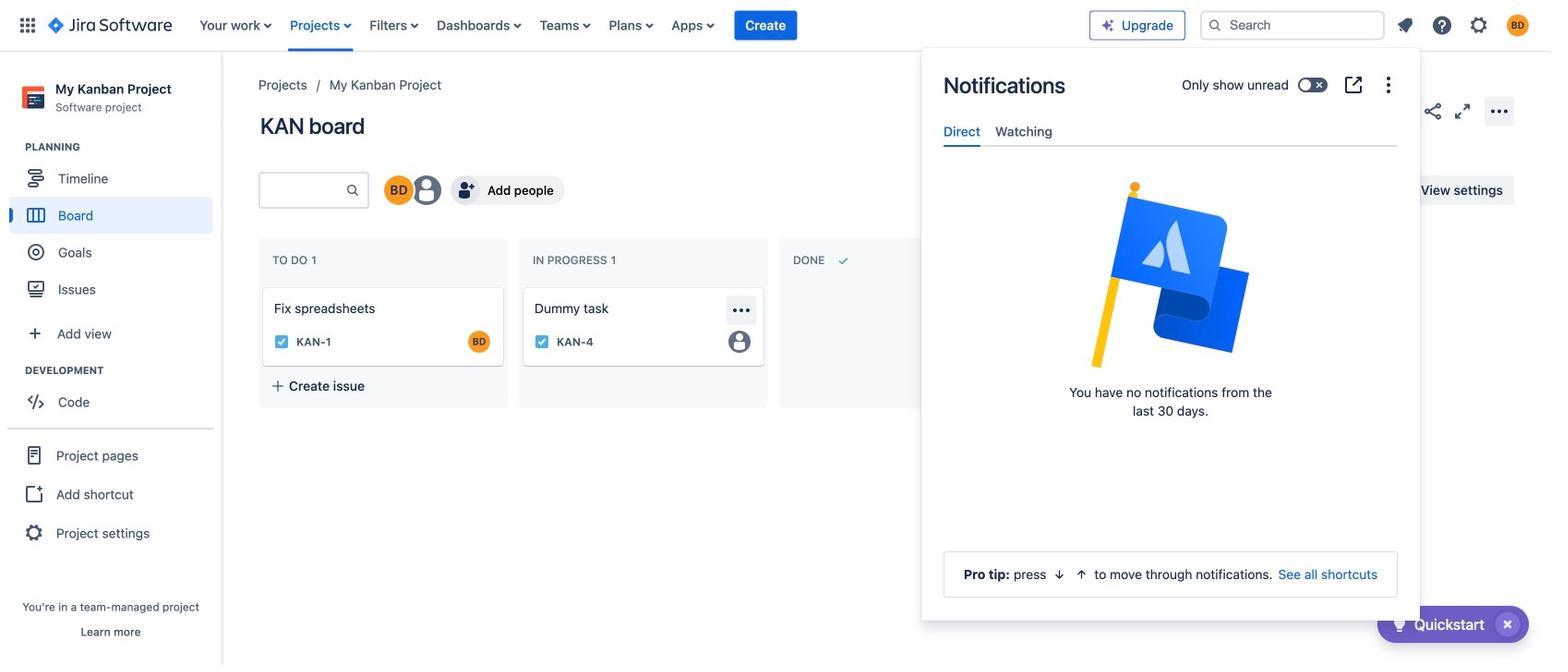 Task type: describe. For each thing, give the bounding box(es) containing it.
sidebar navigation image
[[201, 74, 242, 111]]

goal image
[[28, 244, 44, 261]]

more actions image
[[1489, 100, 1511, 122]]

heading for "development" "icon"
[[25, 363, 221, 378]]

search image
[[1208, 18, 1223, 33]]

your profile and settings image
[[1508, 14, 1530, 36]]

development image
[[3, 360, 25, 382]]

import image
[[1173, 179, 1196, 201]]

to do element
[[273, 254, 320, 267]]

Search this board text field
[[261, 174, 345, 207]]

Search field
[[1201, 11, 1386, 40]]

arrow down image
[[1053, 567, 1067, 582]]

enter full screen image
[[1452, 100, 1474, 122]]

create issue image
[[250, 275, 273, 297]]

check image
[[1389, 613, 1411, 636]]

dismiss quickstart image
[[1494, 610, 1523, 639]]

settings image
[[1469, 14, 1491, 36]]

primary element
[[11, 0, 1090, 51]]

heading for planning icon
[[25, 140, 221, 154]]

group for "development" "icon"
[[9, 363, 221, 426]]



Task type: vqa. For each thing, say whether or not it's contained in the screenshot.
copy link to issue image on the left top of the page
no



Task type: locate. For each thing, give the bounding box(es) containing it.
banner
[[0, 0, 1552, 52]]

1 heading from the top
[[25, 140, 221, 154]]

tab list
[[937, 116, 1406, 147]]

more image
[[1378, 74, 1400, 96]]

planning image
[[3, 136, 25, 158]]

in progress element
[[533, 254, 620, 267]]

2 task image from the left
[[535, 334, 550, 349]]

appswitcher icon image
[[17, 14, 39, 36]]

group for planning icon
[[9, 140, 221, 313]]

0 horizontal spatial list
[[191, 0, 1090, 51]]

sidebar element
[[0, 52, 222, 665]]

list item
[[735, 0, 798, 51]]

star kan board image
[[1393, 100, 1415, 122]]

heading
[[25, 140, 221, 154], [25, 363, 221, 378]]

task image down to do element
[[274, 334, 289, 349]]

arrow up image
[[1075, 567, 1089, 582]]

1 horizontal spatial list
[[1389, 9, 1541, 42]]

None search field
[[1201, 11, 1386, 40]]

create issue image
[[511, 275, 533, 297]]

group
[[9, 140, 221, 313], [9, 363, 221, 426], [7, 428, 214, 559]]

open notifications in a new tab image
[[1343, 74, 1365, 96]]

0 vertical spatial heading
[[25, 140, 221, 154]]

list
[[191, 0, 1090, 51], [1389, 9, 1541, 42]]

jira software image
[[48, 14, 172, 36], [48, 14, 172, 36]]

task image down in progress element
[[535, 334, 550, 349]]

1 vertical spatial heading
[[25, 363, 221, 378]]

1 task image from the left
[[274, 334, 289, 349]]

dialog
[[922, 48, 1421, 621]]

notifications image
[[1395, 14, 1417, 36]]

2 heading from the top
[[25, 363, 221, 378]]

0 horizontal spatial task image
[[274, 334, 289, 349]]

task image
[[274, 334, 289, 349], [535, 334, 550, 349]]

help image
[[1432, 14, 1454, 36]]

0 vertical spatial group
[[9, 140, 221, 313]]

add people image
[[455, 179, 477, 201]]

2 vertical spatial group
[[7, 428, 214, 559]]

1 horizontal spatial task image
[[535, 334, 550, 349]]

1 vertical spatial group
[[9, 363, 221, 426]]



